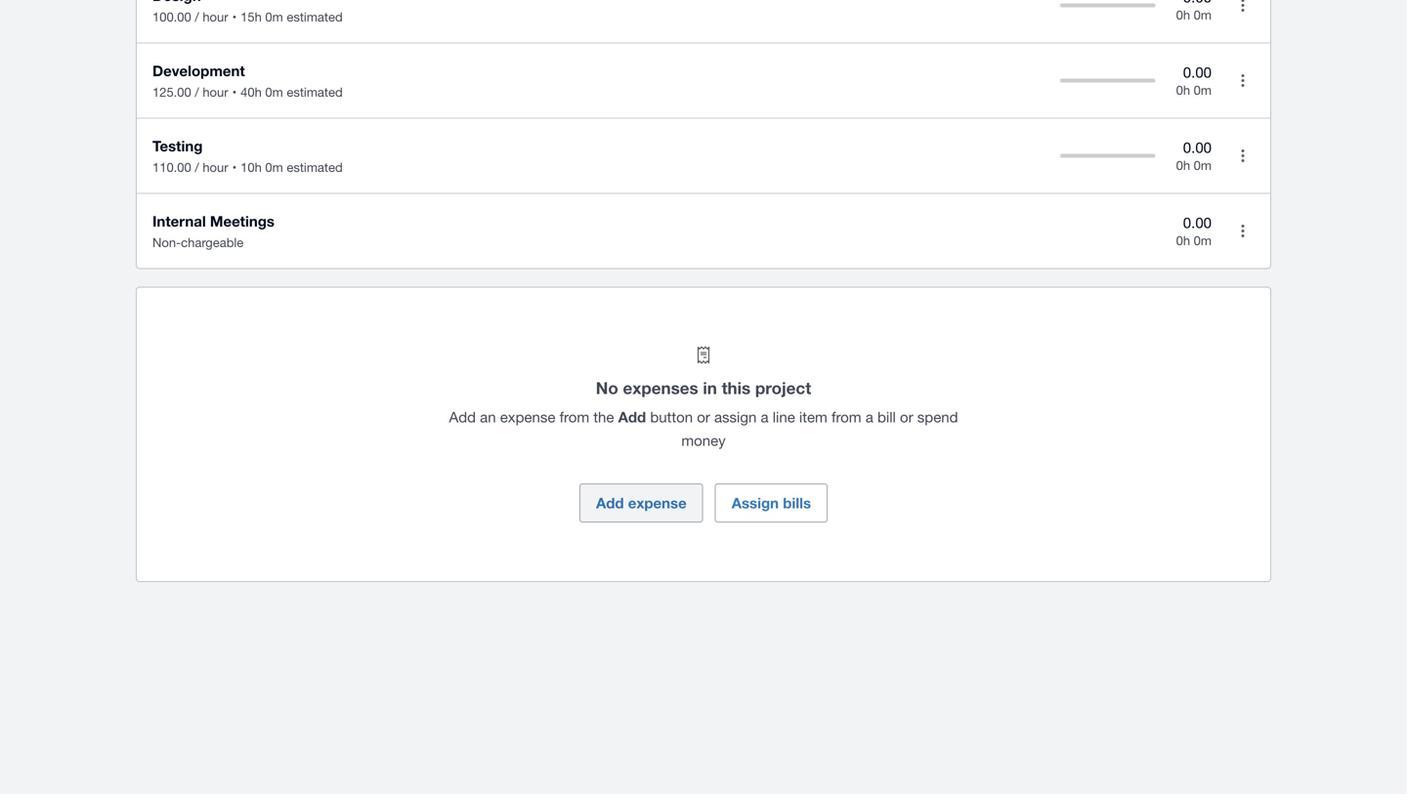 Task type: vqa. For each thing, say whether or not it's contained in the screenshot.
item
yes



Task type: describe. For each thing, give the bounding box(es) containing it.
10h
[[240, 160, 262, 175]]

1 from from the left
[[559, 408, 589, 426]]

0.00 0h 0m for testing
[[1176, 139, 1212, 173]]

1 0h from the top
[[1176, 7, 1190, 22]]

estimated for development
[[287, 85, 343, 100]]

1 • from the top
[[232, 9, 237, 24]]

button
[[650, 408, 693, 426]]

hour for development
[[203, 85, 228, 100]]

testing 110.00 / hour • 10h 0m estimated
[[152, 137, 343, 175]]

add right the
[[618, 408, 646, 426]]

line
[[773, 408, 795, 426]]

internal meetings non-chargeable
[[152, 213, 275, 250]]

100.00
[[152, 9, 191, 24]]

chargeable
[[181, 235, 244, 250]]

/ for development
[[195, 85, 199, 100]]

add expense button
[[579, 484, 703, 523]]

0.00 for development
[[1183, 64, 1212, 81]]

assign
[[732, 494, 779, 512]]

3 0h from the top
[[1176, 158, 1190, 173]]

3 0.00 0h 0m from the top
[[1176, 214, 1212, 248]]

development 125.00 / hour • 40h 0m estimated
[[152, 62, 343, 100]]

assign bills
[[732, 494, 811, 512]]

more options image for testing
[[1223, 136, 1262, 175]]

2 a from the left
[[866, 408, 873, 426]]

spend
[[917, 408, 958, 426]]

0h 0m
[[1176, 7, 1212, 22]]

no
[[596, 378, 618, 398]]

0.00 0h 0m for development
[[1176, 64, 1212, 98]]

bill
[[877, 408, 896, 426]]

add for an
[[449, 408, 476, 426]]



Task type: locate. For each thing, give the bounding box(es) containing it.
1 vertical spatial •
[[232, 85, 237, 100]]

1 vertical spatial 0.00
[[1183, 139, 1212, 156]]

1 horizontal spatial expense
[[628, 494, 687, 512]]

a left line
[[761, 408, 769, 426]]

assign
[[714, 408, 757, 426]]

no expenses in this project
[[596, 378, 811, 398]]

add inside add expense button
[[596, 494, 624, 512]]

/ right 100.00
[[195, 9, 199, 24]]

hour
[[203, 9, 228, 24], [203, 85, 228, 100], [203, 160, 228, 175]]

2 0.00 0h 0m from the top
[[1176, 139, 1212, 173]]

a left bill at the bottom right
[[866, 408, 873, 426]]

• for testing
[[232, 160, 237, 175]]

0 horizontal spatial expense
[[500, 408, 555, 426]]

2 0h from the top
[[1176, 82, 1190, 98]]

bills
[[783, 494, 811, 512]]

hour inside testing 110.00 / hour • 10h 0m estimated
[[203, 160, 228, 175]]

0 vertical spatial 0.00 0h 0m
[[1176, 64, 1212, 98]]

0m inside testing 110.00 / hour • 10h 0m estimated
[[265, 160, 283, 175]]

item
[[799, 408, 827, 426]]

estimated right 40h
[[287, 85, 343, 100]]

or up money
[[697, 408, 710, 426]]

add an expense from the add button or assign a line item from a bill or spend money
[[449, 408, 958, 449]]

0 horizontal spatial a
[[761, 408, 769, 426]]

3 0.00 from the top
[[1183, 214, 1212, 231]]

0m inside development 125.00 / hour • 40h 0m estimated
[[265, 85, 283, 100]]

2 hour from the top
[[203, 85, 228, 100]]

• for development
[[232, 85, 237, 100]]

internal
[[152, 213, 206, 230]]

meetings
[[210, 213, 275, 230]]

3 more options image from the top
[[1223, 136, 1262, 175]]

2 from from the left
[[832, 408, 861, 426]]

expense right an
[[500, 408, 555, 426]]

2 estimated from the top
[[287, 85, 343, 100]]

2 • from the top
[[232, 85, 237, 100]]

2 vertical spatial •
[[232, 160, 237, 175]]

estimated right 10h
[[287, 160, 343, 175]]

hour left 10h
[[203, 160, 228, 175]]

0 vertical spatial more options image
[[1223, 0, 1262, 25]]

estimated inside development 125.00 / hour • 40h 0m estimated
[[287, 85, 343, 100]]

4 0h from the top
[[1176, 233, 1190, 248]]

15h
[[240, 9, 262, 24]]

2 vertical spatial hour
[[203, 160, 228, 175]]

more options image for development
[[1223, 61, 1262, 100]]

0 horizontal spatial or
[[697, 408, 710, 426]]

an
[[480, 408, 496, 426]]

40h
[[240, 85, 262, 100]]

in
[[703, 378, 717, 398]]

expense
[[500, 408, 555, 426], [628, 494, 687, 512]]

• inside testing 110.00 / hour • 10h 0m estimated
[[232, 160, 237, 175]]

expense inside add an expense from the add button or assign a line item from a bill or spend money
[[500, 408, 555, 426]]

1 vertical spatial hour
[[203, 85, 228, 100]]

estimated for testing
[[287, 160, 343, 175]]

• left 40h
[[232, 85, 237, 100]]

1 or from the left
[[697, 408, 710, 426]]

/ for testing
[[195, 160, 199, 175]]

0 vertical spatial /
[[195, 9, 199, 24]]

from left the
[[559, 408, 589, 426]]

0 vertical spatial 0.00
[[1183, 64, 1212, 81]]

add
[[449, 408, 476, 426], [618, 408, 646, 426], [596, 494, 624, 512]]

0.00
[[1183, 64, 1212, 81], [1183, 139, 1212, 156], [1183, 214, 1212, 231]]

3 • from the top
[[232, 160, 237, 175]]

110.00
[[152, 160, 191, 175]]

1 vertical spatial 0.00 0h 0m
[[1176, 139, 1212, 173]]

2 / from the top
[[195, 85, 199, 100]]

1 vertical spatial /
[[195, 85, 199, 100]]

1 more options image from the top
[[1223, 0, 1262, 25]]

add expense
[[596, 494, 687, 512]]

2 vertical spatial /
[[195, 160, 199, 175]]

add for expense
[[596, 494, 624, 512]]

1 horizontal spatial from
[[832, 408, 861, 426]]

0h
[[1176, 7, 1190, 22], [1176, 82, 1190, 98], [1176, 158, 1190, 173], [1176, 233, 1190, 248]]

expense down money
[[628, 494, 687, 512]]

from
[[559, 408, 589, 426], [832, 408, 861, 426]]

1 / from the top
[[195, 9, 199, 24]]

hour down development
[[203, 85, 228, 100]]

add down the
[[596, 494, 624, 512]]

/ right 110.00
[[195, 160, 199, 175]]

hour for testing
[[203, 160, 228, 175]]

the
[[593, 408, 614, 426]]

a
[[761, 408, 769, 426], [866, 408, 873, 426]]

/ inside testing 110.00 / hour • 10h 0m estimated
[[195, 160, 199, 175]]

or
[[697, 408, 710, 426], [900, 408, 913, 426]]

1 horizontal spatial or
[[900, 408, 913, 426]]

assign bills link
[[715, 484, 828, 523]]

expense inside add expense button
[[628, 494, 687, 512]]

3 hour from the top
[[203, 160, 228, 175]]

1 vertical spatial expense
[[628, 494, 687, 512]]

0 vertical spatial •
[[232, 9, 237, 24]]

2 vertical spatial 0.00 0h 0m
[[1176, 214, 1212, 248]]

non-
[[152, 235, 181, 250]]

estimated
[[287, 9, 343, 24], [287, 85, 343, 100], [287, 160, 343, 175]]

1 a from the left
[[761, 408, 769, 426]]

• inside development 125.00 / hour • 40h 0m estimated
[[232, 85, 237, 100]]

125.00
[[152, 85, 191, 100]]

3 / from the top
[[195, 160, 199, 175]]

0m
[[1194, 7, 1212, 22], [265, 9, 283, 24], [1194, 82, 1212, 98], [265, 85, 283, 100], [1194, 158, 1212, 173], [265, 160, 283, 175], [1194, 233, 1212, 248]]

/
[[195, 9, 199, 24], [195, 85, 199, 100], [195, 160, 199, 175]]

3 estimated from the top
[[287, 160, 343, 175]]

2 vertical spatial 0.00
[[1183, 214, 1212, 231]]

2 or from the left
[[900, 408, 913, 426]]

1 vertical spatial estimated
[[287, 85, 343, 100]]

more options image
[[1223, 212, 1262, 251]]

•
[[232, 9, 237, 24], [232, 85, 237, 100], [232, 160, 237, 175]]

• left 15h
[[232, 9, 237, 24]]

100.00 / hour • 15h 0m estimated
[[152, 9, 343, 24]]

/ down development
[[195, 85, 199, 100]]

this
[[722, 378, 751, 398]]

2 vertical spatial more options image
[[1223, 136, 1262, 175]]

project
[[755, 378, 811, 398]]

1 hour from the top
[[203, 9, 228, 24]]

hour inside development 125.00 / hour • 40h 0m estimated
[[203, 85, 228, 100]]

estimated inside testing 110.00 / hour • 10h 0m estimated
[[287, 160, 343, 175]]

0 vertical spatial expense
[[500, 408, 555, 426]]

1 0.00 0h 0m from the top
[[1176, 64, 1212, 98]]

hour left 15h
[[203, 9, 228, 24]]

1 0.00 from the top
[[1183, 64, 1212, 81]]

more options image
[[1223, 0, 1262, 25], [1223, 61, 1262, 100], [1223, 136, 1262, 175]]

0 vertical spatial hour
[[203, 9, 228, 24]]

1 estimated from the top
[[287, 9, 343, 24]]

money
[[681, 432, 726, 449]]

• left 10h
[[232, 160, 237, 175]]

1 vertical spatial more options image
[[1223, 61, 1262, 100]]

1 horizontal spatial a
[[866, 408, 873, 426]]

add left an
[[449, 408, 476, 426]]

2 more options image from the top
[[1223, 61, 1262, 100]]

testing
[[152, 137, 203, 155]]

/ inside development 125.00 / hour • 40h 0m estimated
[[195, 85, 199, 100]]

2 0.00 from the top
[[1183, 139, 1212, 156]]

0 vertical spatial estimated
[[287, 9, 343, 24]]

from right the item
[[832, 408, 861, 426]]

or right bill at the bottom right
[[900, 408, 913, 426]]

0.00 0h 0m
[[1176, 64, 1212, 98], [1176, 139, 1212, 173], [1176, 214, 1212, 248]]

estimated right 15h
[[287, 9, 343, 24]]

expenses
[[623, 378, 698, 398]]

0 horizontal spatial from
[[559, 408, 589, 426]]

development
[[152, 62, 245, 80]]

0.00 for testing
[[1183, 139, 1212, 156]]

2 vertical spatial estimated
[[287, 160, 343, 175]]



